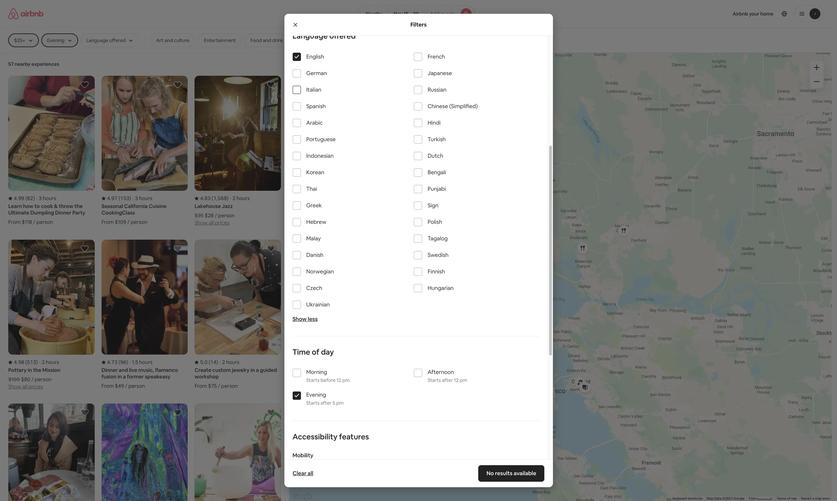 Task type: locate. For each thing, give the bounding box(es) containing it.
· 2 hours for jazz
[[230, 195, 250, 202]]

from down fusion
[[102, 383, 114, 390]]

2 inside pottery in the mission group
[[42, 359, 45, 366]]

0 horizontal spatial 12
[[337, 377, 342, 384]]

person down mission
[[35, 376, 51, 383]]

· 2 hours up custom
[[220, 359, 240, 366]]

a up $49
[[123, 374, 126, 380]]

show left less
[[293, 316, 307, 323]]

hebrew
[[307, 218, 327, 226]]

12 inside morning starts before 12 pm
[[337, 377, 342, 384]]

evening starts after 5 pm
[[307, 391, 344, 406]]

0 horizontal spatial of
[[312, 347, 320, 357]]

2 horizontal spatial all
[[308, 470, 313, 477]]

· 3 hours inside seasonal california cuisine cookingclass group
[[133, 195, 152, 202]]

· right (14)
[[220, 359, 221, 366]]

2 for (1,568)
[[233, 195, 236, 202]]

1 vertical spatial after
[[321, 400, 332, 406]]

nearby button
[[358, 6, 389, 22]]

person down the dumpling
[[37, 219, 53, 225]]

profile element
[[483, 0, 824, 28]]

· 2 hours up mission
[[39, 359, 59, 366]]

0 horizontal spatial show all prices button
[[8, 383, 43, 390]]

the right throw
[[74, 203, 83, 210]]

3 inside seasonal california cuisine cookingclass group
[[135, 195, 138, 202]]

lakehouse
[[195, 203, 221, 210]]

· 3 hours inside learn how to cook & throw the ultimate dumpling dinner party group
[[36, 195, 56, 202]]

0 vertical spatial after
[[442, 377, 453, 384]]

1 horizontal spatial in
[[118, 374, 122, 380]]

hours for california
[[139, 195, 152, 202]]

1 horizontal spatial and
[[165, 37, 173, 43]]

entertainment
[[204, 37, 236, 43]]

· inside learn how to cook & throw the ultimate dumpling dinner party group
[[36, 195, 37, 202]]

results
[[495, 470, 513, 477]]

greek
[[307, 202, 322, 209]]

12 right before
[[337, 377, 342, 384]]

0 horizontal spatial in
[[28, 367, 32, 374]]

0 vertical spatial prices
[[215, 220, 230, 226]]

3 up 'to'
[[39, 195, 42, 202]]

starts inside evening starts after 5 pm
[[307, 400, 320, 406]]

hours up music,
[[139, 359, 153, 366]]

4.97 out of 5 average rating,  153 reviews image
[[102, 195, 131, 202]]

danish
[[307, 252, 324, 259]]

nearby
[[366, 11, 383, 17]]

a inside "dinner and live music, flamenco fusion in a former speakeasy from $49 / person"
[[123, 374, 126, 380]]

all down the "$80"
[[22, 384, 27, 390]]

cookingclass
[[102, 210, 135, 216]]

features
[[339, 432, 369, 442]]

· 2 hours inside lakehouse jazz group
[[230, 195, 250, 202]]

after for afternoon
[[442, 377, 453, 384]]

0 horizontal spatial 5
[[333, 400, 335, 406]]

pm inside afternoon starts after 12 pm
[[460, 377, 467, 384]]

dinner and live music, flamenco fusion in a former speakeasy group
[[102, 240, 188, 390]]

0 horizontal spatial all
[[22, 384, 27, 390]]

in down (513)
[[28, 367, 32, 374]]

google image
[[291, 492, 314, 501]]

1 horizontal spatial show all prices button
[[195, 219, 230, 226]]

1 horizontal spatial all
[[209, 220, 214, 226]]

art
[[156, 37, 164, 43]]

all down $28 on the left top of page
[[209, 220, 214, 226]]

czech
[[307, 285, 323, 292]]

1 horizontal spatial after
[[442, 377, 453, 384]]

starts for evening
[[307, 400, 320, 406]]

culture
[[174, 37, 190, 43]]

· up jazz
[[230, 195, 231, 202]]

no
[[487, 470, 494, 477]]

morning
[[307, 369, 327, 376]]

(14)
[[209, 359, 218, 366]]

filters dialog
[[284, 14, 553, 501]]

of for terms
[[788, 497, 791, 501]]

/ right '$109'
[[127, 219, 130, 225]]

· 2 hours inside create custom jewelry in a guided workshop group
[[220, 359, 240, 366]]

0 horizontal spatial · 3 hours
[[36, 195, 56, 202]]

map
[[707, 497, 714, 501]]

0 vertical spatial 5
[[333, 400, 335, 406]]

· 2 hours up jazz
[[230, 195, 250, 202]]

· right (153)
[[133, 195, 134, 202]]

pm inside evening starts after 5 pm
[[337, 400, 344, 406]]

0 vertical spatial the
[[74, 203, 83, 210]]

2 inside lakehouse jazz group
[[233, 195, 236, 202]]

report a map error link
[[802, 497, 830, 501]]

hours up california
[[139, 195, 152, 202]]

1 horizontal spatial · 3 hours
[[133, 195, 152, 202]]

2 3 from the left
[[135, 195, 138, 202]]

1 horizontal spatial dinner
[[102, 367, 118, 374]]

sports
[[298, 37, 313, 43]]

km
[[752, 497, 757, 501]]

seasonal
[[102, 203, 123, 210]]

Food and drink button
[[245, 33, 289, 47]]

0 horizontal spatial prices
[[29, 384, 43, 390]]

0 vertical spatial of
[[312, 347, 320, 357]]

prices down the "$80"
[[29, 384, 43, 390]]

all inside button
[[308, 470, 313, 477]]

0 vertical spatial show all prices button
[[195, 219, 230, 226]]

1 vertical spatial of
[[788, 497, 791, 501]]

person down former
[[128, 383, 145, 390]]

0 vertical spatial dinner
[[55, 210, 71, 216]]

1 vertical spatial dinner
[[102, 367, 118, 374]]

1 horizontal spatial show
[[195, 220, 208, 226]]

2 up custom
[[222, 359, 225, 366]]

turkish
[[428, 136, 446, 143]]

accessibility
[[293, 432, 338, 442]]

1 horizontal spatial of
[[788, 497, 791, 501]]

person down california
[[131, 219, 147, 225]]

show inside pottery in the mission $100 $80 / person show all prices
[[8, 384, 21, 390]]

dinner down 4.73
[[102, 367, 118, 374]]

$35
[[195, 212, 204, 219]]

learn how to cook & throw the ultimate dumpling dinner party group
[[8, 76, 95, 225]]

2 horizontal spatial 2
[[233, 195, 236, 202]]

· 3 hours up cook
[[36, 195, 56, 202]]

1 vertical spatial 5
[[749, 497, 751, 501]]

hungarian
[[428, 285, 454, 292]]

1 horizontal spatial 3
[[135, 195, 138, 202]]

hours
[[43, 195, 56, 202], [139, 195, 152, 202], [237, 195, 250, 202], [46, 359, 59, 366], [139, 359, 153, 366], [226, 359, 240, 366]]

· inside pottery in the mission group
[[39, 359, 40, 366]]

shortcuts
[[688, 497, 703, 501]]

Wellness button
[[388, 33, 420, 47]]

and left drink
[[263, 37, 271, 43]]

use
[[792, 497, 798, 501]]

1 horizontal spatial 12
[[454, 377, 459, 384]]

4.98 (513)
[[14, 359, 38, 366]]

1 horizontal spatial 5
[[749, 497, 751, 501]]

prices down jazz
[[215, 220, 230, 226]]

· right '(82)'
[[36, 195, 37, 202]]

california
[[124, 203, 148, 210]]

1 3 from the left
[[39, 195, 42, 202]]

after down 'evening'
[[321, 400, 332, 406]]

starts down morning
[[307, 377, 320, 384]]

starts inside afternoon starts after 12 pm
[[428, 377, 441, 384]]

flamenco
[[155, 367, 178, 374]]

4.83 out of 5 average rating,  1,568 reviews image
[[195, 195, 229, 202]]

dutch
[[428, 152, 444, 160]]

hours for custom
[[226, 359, 240, 366]]

a left map
[[813, 497, 815, 501]]

from down workshop
[[195, 383, 207, 390]]

add to wishlist image inside lakehouse jazz group
[[267, 81, 275, 89]]

hours inside pottery in the mission group
[[46, 359, 59, 366]]

hours inside lakehouse jazz group
[[237, 195, 250, 202]]

show all prices button for show
[[8, 383, 43, 390]]

bengali
[[428, 169, 446, 176]]

· 2 hours for in
[[39, 359, 59, 366]]

hours right (1,568)
[[237, 195, 250, 202]]

· inside seasonal california cuisine cookingclass group
[[133, 195, 134, 202]]

in inside "dinner and live music, flamenco fusion in a former speakeasy from $49 / person"
[[118, 374, 122, 380]]

of left day
[[312, 347, 320, 357]]

report a map error
[[802, 497, 830, 501]]

1 vertical spatial show all prices button
[[8, 383, 43, 390]]

and down (96)
[[119, 367, 128, 374]]

pm for afternoon
[[460, 377, 467, 384]]

hours inside dinner and live music, flamenco fusion in a former speakeasy 'group'
[[139, 359, 153, 366]]

· 3 hours for to
[[36, 195, 56, 202]]

lakehouse jazz group
[[195, 76, 281, 226]]

malay
[[307, 235, 321, 242]]

before
[[321, 377, 336, 384]]

former
[[127, 374, 144, 380]]

5 left km
[[749, 497, 751, 501]]

google map
showing 24 experiences. region
[[289, 52, 833, 501]]

· inside lakehouse jazz group
[[230, 195, 231, 202]]

· 3 hours up california
[[133, 195, 152, 202]]

from inside the learn how to cook & throw the ultimate dumpling dinner party from $118 / person
[[8, 219, 21, 225]]

in up $49
[[118, 374, 122, 380]]

2 up mission
[[42, 359, 45, 366]]

ukrainian
[[307, 301, 330, 308]]

hours inside learn how to cook & throw the ultimate dumpling dinner party group
[[43, 195, 56, 202]]

of left use
[[788, 497, 791, 501]]

2 horizontal spatial and
[[263, 37, 271, 43]]

hours up jewelry
[[226, 359, 240, 366]]

(513)
[[25, 359, 38, 366]]

pm inside morning starts before 12 pm
[[343, 377, 350, 384]]

swedish
[[428, 252, 449, 259]]

· 3 hours for cuisine
[[133, 195, 152, 202]]

person inside "lakehouse jazz $35 $28 / person show all prices"
[[218, 212, 235, 219]]

0 horizontal spatial show
[[8, 384, 21, 390]]

2 12 from the left
[[454, 377, 459, 384]]

norwegian
[[307, 268, 334, 275]]

of inside filters dialog
[[312, 347, 320, 357]]

2 horizontal spatial show
[[293, 316, 307, 323]]

/ inside pottery in the mission $100 $80 / person show all prices
[[31, 376, 34, 383]]

the inside pottery in the mission $100 $80 / person show all prices
[[33, 367, 41, 374]]

add to wishlist image for 4.97 (153)
[[174, 81, 182, 89]]

2 vertical spatial show
[[8, 384, 21, 390]]

data
[[715, 497, 722, 501]]

and right art
[[165, 37, 173, 43]]

show down the $100
[[8, 384, 21, 390]]

punjabi
[[428, 185, 446, 193]]

nearby
[[15, 61, 30, 67]]

Sports button
[[292, 33, 319, 47]]

person down jazz
[[218, 212, 235, 219]]

of
[[312, 347, 320, 357], [788, 497, 791, 501]]

0 horizontal spatial 3
[[39, 195, 42, 202]]

portuguese
[[307, 136, 336, 143]]

· for (153)
[[133, 195, 134, 202]]

starts inside morning starts before 12 pm
[[307, 377, 320, 384]]

1 · 3 hours from the left
[[36, 195, 56, 202]]

add to wishlist image inside seasonal california cuisine cookingclass group
[[174, 81, 182, 89]]

add to wishlist image inside dinner and live music, flamenco fusion in a former speakeasy 'group'
[[174, 245, 182, 253]]

&
[[54, 203, 58, 210]]

add to wishlist image
[[81, 81, 89, 89], [267, 245, 275, 253], [174, 409, 182, 417], [267, 409, 275, 417]]

all inside pottery in the mission $100 $80 / person show all prices
[[22, 384, 27, 390]]

nov 15 – 30
[[394, 11, 419, 17]]

2 vertical spatial all
[[308, 470, 313, 477]]

0 horizontal spatial 2
[[42, 359, 45, 366]]

· for (14)
[[220, 359, 221, 366]]

time of day
[[293, 347, 334, 357]]

3 inside learn how to cook & throw the ultimate dumpling dinner party group
[[39, 195, 42, 202]]

tagalog
[[428, 235, 448, 242]]

to
[[34, 203, 40, 210]]

5 down before
[[333, 400, 335, 406]]

1 horizontal spatial 2
[[222, 359, 225, 366]]

from left '$109'
[[102, 219, 114, 225]]

starts down 'evening'
[[307, 400, 320, 406]]

12 inside afternoon starts after 12 pm
[[454, 377, 459, 384]]

2 inside create custom jewelry in a guided workshop group
[[222, 359, 225, 366]]

4.99
[[14, 195, 24, 202]]

dinner left party
[[55, 210, 71, 216]]

show all prices button down pottery
[[8, 383, 43, 390]]

all right the clear
[[308, 470, 313, 477]]

sign
[[428, 202, 439, 209]]

2 up jazz
[[233, 195, 236, 202]]

· 2 hours inside pottery in the mission group
[[39, 359, 59, 366]]

1 vertical spatial the
[[33, 367, 41, 374]]

1 horizontal spatial prices
[[215, 220, 230, 226]]

· 1.5 hours
[[129, 359, 153, 366]]

after down "afternoon"
[[442, 377, 453, 384]]

· for (82)
[[36, 195, 37, 202]]

after for evening
[[321, 400, 332, 406]]

0 horizontal spatial the
[[33, 367, 41, 374]]

12 down "afternoon"
[[454, 377, 459, 384]]

· inside create custom jewelry in a guided workshop group
[[220, 359, 221, 366]]

person inside pottery in the mission $100 $80 / person show all prices
[[35, 376, 51, 383]]

1 vertical spatial all
[[22, 384, 27, 390]]

1 horizontal spatial the
[[74, 203, 83, 210]]

and for drink
[[263, 37, 271, 43]]

4.97
[[107, 195, 117, 202]]

show all prices button inside lakehouse jazz group
[[195, 219, 230, 226]]

person inside the learn how to cook & throw the ultimate dumpling dinner party from $118 / person
[[37, 219, 53, 225]]

music,
[[138, 367, 154, 374]]

0 vertical spatial all
[[209, 220, 214, 226]]

less
[[308, 316, 318, 323]]

/ right $75
[[218, 383, 220, 390]]

hours inside seasonal california cuisine cookingclass group
[[139, 195, 152, 202]]

show down $35
[[195, 220, 208, 226]]

after inside afternoon starts after 12 pm
[[442, 377, 453, 384]]

3
[[39, 195, 42, 202], [135, 195, 138, 202]]

hours up mission
[[46, 359, 59, 366]]

in right jewelry
[[251, 367, 255, 374]]

show all prices button down lakehouse
[[195, 219, 230, 226]]

1 horizontal spatial a
[[256, 367, 259, 374]]

the
[[74, 203, 83, 210], [33, 367, 41, 374]]

0 vertical spatial show
[[195, 220, 208, 226]]

add to wishlist image
[[174, 81, 182, 89], [267, 81, 275, 89], [81, 245, 89, 253], [174, 245, 182, 253], [81, 409, 89, 417]]

/ right $49
[[125, 383, 127, 390]]

a left guided on the left bottom of page
[[256, 367, 259, 374]]

· 3 hours
[[36, 195, 56, 202], [133, 195, 152, 202]]

4.97 (153)
[[107, 195, 131, 202]]

3 up california
[[135, 195, 138, 202]]

12 for morning
[[337, 377, 342, 384]]

starts down "afternoon"
[[428, 377, 441, 384]]

error
[[823, 497, 830, 501]]

starts
[[307, 377, 320, 384], [428, 377, 441, 384], [307, 400, 320, 406]]

cuisine
[[149, 203, 167, 210]]

0 horizontal spatial and
[[119, 367, 128, 374]]

/ right $28 on the left top of page
[[215, 212, 217, 219]]

language
[[293, 31, 328, 41]]

· 2 hours for custom
[[220, 359, 240, 366]]

custom
[[213, 367, 231, 374]]

2 horizontal spatial in
[[251, 367, 255, 374]]

0 horizontal spatial a
[[123, 374, 126, 380]]

show all prices button inside pottery in the mission group
[[8, 383, 43, 390]]

1 12 from the left
[[337, 377, 342, 384]]

2
[[233, 195, 236, 202], [42, 359, 45, 366], [222, 359, 225, 366]]

/ right the "$80"
[[31, 376, 34, 383]]

person right $75
[[221, 383, 238, 390]]

0 horizontal spatial dinner
[[55, 210, 71, 216]]

None search field
[[358, 6, 475, 22]]

english
[[307, 53, 324, 60]]

1 vertical spatial prices
[[29, 384, 43, 390]]

12 for afternoon
[[454, 377, 459, 384]]

4.73 (96)
[[107, 359, 128, 366]]

add to wishlist image inside pottery in the mission group
[[81, 245, 89, 253]]

and inside "dinner and live music, flamenco fusion in a former speakeasy from $49 / person"
[[119, 367, 128, 374]]

hours inside create custom jewelry in a guided workshop group
[[226, 359, 240, 366]]

the down (513)
[[33, 367, 41, 374]]

4.99 out of 5 average rating,  82 reviews image
[[8, 195, 35, 202]]

2 · 3 hours from the left
[[133, 195, 152, 202]]

1 vertical spatial show
[[293, 316, 307, 323]]

hours up cook
[[43, 195, 56, 202]]

· right (513)
[[39, 359, 40, 366]]

dinner
[[55, 210, 71, 216], [102, 367, 118, 374]]

4.98 out of 5 average rating,  513 reviews image
[[8, 359, 38, 366]]

· left 1.5
[[129, 359, 131, 366]]

0 horizontal spatial after
[[321, 400, 332, 406]]

©2023
[[723, 497, 733, 501]]

5.0 out of 5 average rating,  14 reviews image
[[195, 359, 218, 366]]

pottery
[[8, 367, 27, 374]]

thai
[[307, 185, 317, 193]]

· inside dinner and live music, flamenco fusion in a former speakeasy 'group'
[[129, 359, 131, 366]]

dinner inside the learn how to cook & throw the ultimate dumpling dinner party from $118 / person
[[55, 210, 71, 216]]

/ right $118
[[33, 219, 35, 225]]

after inside evening starts after 5 pm
[[321, 400, 332, 406]]

4.83 (1,568)
[[200, 195, 229, 202]]

show all prices button
[[195, 219, 230, 226], [8, 383, 43, 390]]

cook
[[41, 203, 53, 210]]

finnish
[[428, 268, 445, 275]]

hours for how
[[43, 195, 56, 202]]

from down ultimate
[[8, 219, 21, 225]]

learn
[[8, 203, 22, 210]]



Task type: vqa. For each thing, say whether or not it's contained in the screenshot.
'and' to the right
yes



Task type: describe. For each thing, give the bounding box(es) containing it.
(82)
[[25, 195, 35, 202]]

mission
[[42, 367, 60, 374]]

show all prices button for prices
[[195, 219, 230, 226]]

prices inside "lakehouse jazz $35 $28 / person show all prices"
[[215, 220, 230, 226]]

accessibility features
[[293, 432, 369, 442]]

create custom jewelry in a guided workshop from $75 / person
[[195, 367, 277, 390]]

2 for (14)
[[222, 359, 225, 366]]

italian
[[307, 86, 322, 93]]

afternoon starts after 12 pm
[[428, 369, 467, 384]]

evening
[[307, 391, 326, 399]]

/ inside create custom jewelry in a guided workshop from $75 / person
[[218, 383, 220, 390]]

$100
[[8, 376, 20, 383]]

$118
[[22, 219, 32, 225]]

show less
[[293, 316, 318, 323]]

–
[[410, 11, 412, 17]]

5.0
[[200, 359, 208, 366]]

french
[[428, 53, 445, 60]]

dinner and live music, flamenco fusion in a former speakeasy from $49 / person
[[102, 367, 178, 390]]

a inside create custom jewelry in a guided workshop from $75 / person
[[256, 367, 259, 374]]

jewelry
[[232, 367, 250, 374]]

filters
[[411, 21, 427, 28]]

the inside the learn how to cook & throw the ultimate dumpling dinner party from $118 / person
[[74, 203, 83, 210]]

15
[[404, 11, 409, 17]]

person inside "dinner and live music, flamenco fusion in a former speakeasy from $49 / person"
[[128, 383, 145, 390]]

chinese
[[428, 103, 448, 110]]

Art and culture button
[[150, 33, 195, 47]]

· for (96)
[[129, 359, 131, 366]]

no results available link
[[479, 466, 545, 482]]

mobility
[[293, 452, 314, 459]]

Entertainment button
[[198, 33, 242, 47]]

Sightseeing button
[[348, 33, 386, 47]]

keyboard shortcuts
[[673, 497, 703, 501]]

experiences
[[31, 61, 59, 67]]

show inside "lakehouse jazz $35 $28 / person show all prices"
[[195, 220, 208, 226]]

time
[[293, 347, 310, 357]]

/ inside "lakehouse jazz $35 $28 / person show all prices"
[[215, 212, 217, 219]]

available
[[514, 470, 537, 477]]

drink
[[272, 37, 284, 43]]

/ inside the learn how to cook & throw the ultimate dumpling dinner party from $118 / person
[[33, 219, 35, 225]]

workshop
[[195, 374, 219, 380]]

language offered
[[293, 31, 356, 41]]

guests
[[441, 11, 456, 17]]

5 km
[[749, 497, 758, 501]]

russian
[[428, 86, 447, 93]]

Nature and outdoors button
[[422, 33, 480, 47]]

in inside pottery in the mission $100 $80 / person show all prices
[[28, 367, 32, 374]]

terms of use link
[[777, 497, 798, 501]]

$28
[[205, 212, 214, 219]]

$109
[[115, 219, 126, 225]]

day
[[321, 347, 334, 357]]

food and drink
[[251, 37, 284, 43]]

clear all
[[293, 470, 313, 477]]

morning starts before 12 pm
[[307, 369, 350, 384]]

create custom jewelry in a guided workshop group
[[195, 240, 281, 390]]

prices inside pottery in the mission $100 $80 / person show all prices
[[29, 384, 43, 390]]

add guests
[[430, 11, 456, 17]]

4.73 out of 5 average rating,  96 reviews image
[[102, 359, 128, 366]]

hindi
[[428, 119, 441, 126]]

(1,568)
[[212, 195, 229, 202]]

5 inside evening starts after 5 pm
[[333, 400, 335, 406]]

3 for 4.99 (82)
[[39, 195, 42, 202]]

hours for in
[[46, 359, 59, 366]]

no results available
[[487, 470, 537, 477]]

add to wishlist image for 4.73 (96)
[[174, 245, 182, 253]]

zoom out image
[[815, 79, 820, 84]]

2 for (513)
[[42, 359, 45, 366]]

spanish
[[307, 103, 326, 110]]

5.0 (14)
[[200, 359, 218, 366]]

add to wishlist image for 4.98 (513)
[[81, 245, 89, 253]]

none search field containing nearby
[[358, 6, 475, 22]]

(153)
[[119, 195, 131, 202]]

terms of use
[[777, 497, 798, 501]]

indonesian
[[307, 152, 334, 160]]

3 for 4.97 (153)
[[135, 195, 138, 202]]

of for time
[[312, 347, 320, 357]]

$80
[[21, 376, 30, 383]]

nov
[[394, 11, 403, 17]]

1.5
[[132, 359, 138, 366]]

show inside filters dialog
[[293, 316, 307, 323]]

guided
[[260, 367, 277, 374]]

report
[[802, 497, 812, 501]]

sightseeing
[[354, 37, 380, 43]]

starts for morning
[[307, 377, 320, 384]]

seasonal california cuisine cookingclass group
[[102, 76, 188, 225]]

pm for evening
[[337, 400, 344, 406]]

· for (1,568)
[[230, 195, 231, 202]]

clear
[[293, 470, 306, 477]]

5 inside button
[[749, 497, 751, 501]]

add to wishlist image for 4.83 (1,568)
[[267, 81, 275, 89]]

from inside create custom jewelry in a guided workshop from $75 / person
[[195, 383, 207, 390]]

terms
[[777, 497, 787, 501]]

jazz
[[222, 203, 233, 210]]

from inside the seasonal california cuisine cookingclass from $109 / person
[[102, 219, 114, 225]]

keyboard shortcuts button
[[673, 497, 703, 501]]

all inside "lakehouse jazz $35 $28 / person show all prices"
[[209, 220, 214, 226]]

learn how to cook & throw the ultimate dumpling dinner party from $118 / person
[[8, 203, 85, 225]]

hours for jazz
[[237, 195, 250, 202]]

4.73
[[107, 359, 117, 366]]

german
[[307, 70, 327, 77]]

/ inside "dinner and live music, flamenco fusion in a former speakeasy from $49 / person"
[[125, 383, 127, 390]]

zoom in image
[[815, 65, 820, 70]]

add
[[430, 11, 440, 17]]

offered
[[330, 31, 356, 41]]

starts for afternoon
[[428, 377, 441, 384]]

nov 15 – 30 button
[[388, 6, 425, 22]]

party
[[72, 210, 85, 216]]

$49
[[115, 383, 124, 390]]

and for culture
[[165, 37, 173, 43]]

/ inside the seasonal california cuisine cookingclass from $109 / person
[[127, 219, 130, 225]]

show less button
[[293, 316, 318, 323]]

dinner inside "dinner and live music, flamenco fusion in a former speakeasy from $49 / person"
[[102, 367, 118, 374]]

hours for and
[[139, 359, 153, 366]]

person inside the seasonal california cuisine cookingclass from $109 / person
[[131, 219, 147, 225]]

pottery in the mission group
[[8, 240, 95, 390]]

Tours button
[[321, 33, 345, 47]]

· for (513)
[[39, 359, 40, 366]]

art and culture
[[156, 37, 190, 43]]

how
[[23, 203, 33, 210]]

pm for morning
[[343, 377, 350, 384]]

pottery in the mission $100 $80 / person show all prices
[[8, 367, 60, 390]]

(96)
[[119, 359, 128, 366]]

5 km button
[[747, 497, 775, 501]]

person inside create custom jewelry in a guided workshop from $75 / person
[[221, 383, 238, 390]]

and for live
[[119, 367, 128, 374]]

from inside "dinner and live music, flamenco fusion in a former speakeasy from $49 / person"
[[102, 383, 114, 390]]

in inside create custom jewelry in a guided workshop from $75 / person
[[251, 367, 255, 374]]

2 horizontal spatial a
[[813, 497, 815, 501]]

speakeasy
[[145, 374, 170, 380]]

chinese (simplified)
[[428, 103, 478, 110]]

dumpling
[[30, 210, 54, 216]]



